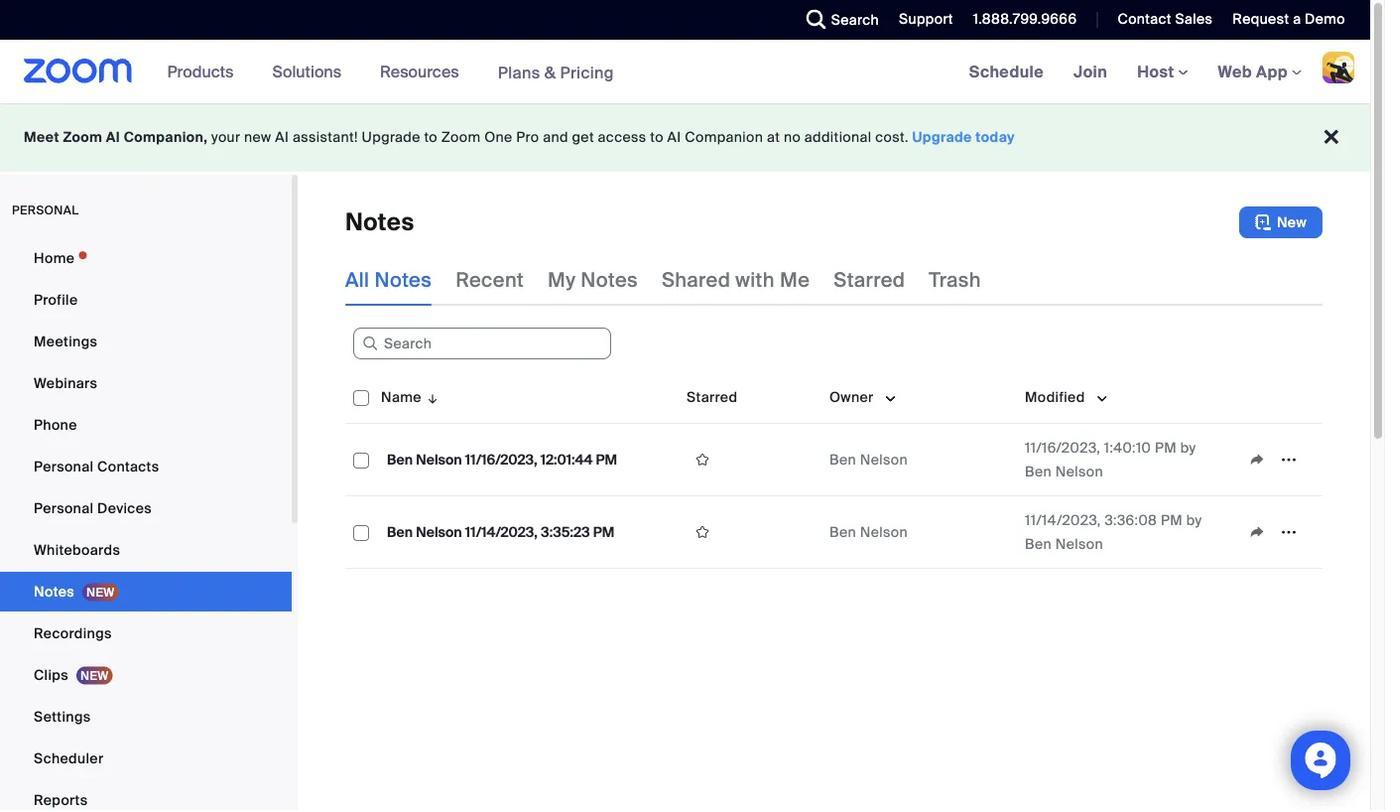 Task type: locate. For each thing, give the bounding box(es) containing it.
notes up all notes
[[345, 207, 415, 238]]

ben nelson for 11/14/2023,
[[830, 523, 908, 541]]

my notes
[[548, 267, 638, 292]]

new
[[244, 128, 272, 146]]

1 vertical spatial ben nelson
[[830, 523, 908, 541]]

ben
[[387, 450, 413, 469], [830, 450, 857, 469], [1025, 462, 1052, 480], [387, 523, 413, 541], [830, 523, 857, 541], [1025, 535, 1052, 553]]

0 horizontal spatial ai
[[106, 128, 120, 146]]

notes up recordings
[[34, 582, 74, 601]]

banner
[[0, 40, 1371, 105]]

0 vertical spatial personal
[[34, 457, 94, 475]]

by inside 11/14/2023, 3:36:08 pm by ben nelson
[[1187, 511, 1203, 529]]

0 horizontal spatial 11/16/2023,
[[465, 450, 538, 469]]

pm right 3:36:08
[[1161, 511, 1183, 529]]

zoom right the 'meet'
[[63, 128, 102, 146]]

phone
[[34, 415, 77, 434]]

0 horizontal spatial upgrade
[[362, 128, 421, 146]]

application
[[345, 371, 1338, 584], [1242, 445, 1315, 475], [1242, 517, 1315, 547]]

whiteboards link
[[0, 530, 292, 570]]

pm inside 11/16/2023, 1:40:10 pm by ben nelson
[[1155, 438, 1177, 457]]

products
[[167, 61, 234, 82]]

1 vertical spatial personal
[[34, 499, 94, 517]]

1 personal from the top
[[34, 457, 94, 475]]

by
[[1181, 438, 1197, 457], [1187, 511, 1203, 529]]

starred
[[834, 267, 906, 292], [687, 388, 738, 406]]

contacts
[[97, 457, 159, 475]]

ai right new
[[275, 128, 289, 146]]

notes right my
[[581, 267, 638, 292]]

support link
[[885, 0, 959, 40], [899, 10, 954, 28]]

personal up whiteboards
[[34, 499, 94, 517]]

upgrade
[[362, 128, 421, 146], [913, 128, 973, 146]]

new
[[1278, 213, 1307, 231]]

request a demo link
[[1218, 0, 1371, 40], [1233, 10, 1346, 28]]

resources
[[380, 61, 459, 82]]

schedule
[[970, 61, 1044, 82]]

meetings
[[34, 332, 98, 350]]

a
[[1294, 10, 1302, 28]]

pm right "3:35:23"
[[593, 523, 615, 541]]

meetings navigation
[[955, 40, 1371, 105]]

upgrade right cost.
[[913, 128, 973, 146]]

upgrade down product information navigation on the top of page
[[362, 128, 421, 146]]

&
[[545, 62, 556, 83]]

to right access
[[650, 128, 664, 146]]

0 horizontal spatial to
[[424, 128, 438, 146]]

0 vertical spatial by
[[1181, 438, 1197, 457]]

11/14/2023,
[[1025, 511, 1102, 529], [465, 523, 538, 541]]

notes
[[345, 207, 415, 238], [375, 267, 432, 292], [581, 267, 638, 292], [34, 582, 74, 601]]

0 horizontal spatial zoom
[[63, 128, 102, 146]]

nelson inside button
[[416, 450, 462, 469]]

0 vertical spatial starred
[[834, 267, 906, 292]]

shared
[[662, 267, 731, 292]]

ai left companion
[[668, 128, 682, 146]]

pricing
[[560, 62, 614, 83]]

by right 3:36:08
[[1187, 511, 1203, 529]]

recent
[[456, 267, 524, 292]]

11/14/2023, left "3:35:23"
[[465, 523, 538, 541]]

ben inside "ben nelson 11/16/2023, 12:01:44 pm" button
[[387, 450, 413, 469]]

to down resources dropdown button
[[424, 128, 438, 146]]

3:36:08
[[1105, 511, 1158, 529]]

11/16/2023, down the modified
[[1025, 438, 1101, 457]]

ben nelson 11/14/2023, 3:35:23 pm unstarred image
[[687, 523, 719, 541]]

11/16/2023, left 12:01:44
[[465, 450, 538, 469]]

1 vertical spatial by
[[1187, 511, 1203, 529]]

by inside 11/16/2023, 1:40:10 pm by ben nelson
[[1181, 438, 1197, 457]]

access
[[598, 128, 647, 146]]

ai left companion,
[[106, 128, 120, 146]]

upgrade today link
[[913, 128, 1016, 146]]

by for 11/14/2023, 3:36:08 pm by ben nelson
[[1187, 511, 1203, 529]]

ben nelson 11/16/2023, 12:01:44 pm
[[387, 450, 617, 469]]

1 horizontal spatial 11/16/2023,
[[1025, 438, 1101, 457]]

starred right me
[[834, 267, 906, 292]]

pm
[[1155, 438, 1177, 457], [596, 450, 617, 469], [1161, 511, 1183, 529], [593, 523, 615, 541]]

me
[[780, 267, 810, 292]]

1 horizontal spatial to
[[650, 128, 664, 146]]

webinars
[[34, 374, 97, 392]]

nelson
[[416, 450, 462, 469], [860, 450, 908, 469], [1056, 462, 1104, 480], [416, 523, 462, 541], [860, 523, 908, 541], [1056, 535, 1104, 553]]

share image
[[1242, 523, 1274, 541]]

2 ben nelson from the top
[[830, 523, 908, 541]]

shared with me
[[662, 267, 810, 292]]

pm right 12:01:44
[[596, 450, 617, 469]]

devices
[[97, 499, 152, 517]]

0 horizontal spatial starred
[[687, 388, 738, 406]]

whiteboards
[[34, 541, 120, 559]]

by right 1:40:10
[[1181, 438, 1197, 457]]

1 ben nelson from the top
[[830, 450, 908, 469]]

profile link
[[0, 280, 292, 320]]

pro
[[517, 128, 539, 146]]

zoom left the one on the top of page
[[441, 128, 481, 146]]

pm inside 11/14/2023, 3:36:08 pm by ben nelson
[[1161, 511, 1183, 529]]

ben nelson
[[830, 450, 908, 469], [830, 523, 908, 541]]

Search text field
[[353, 328, 611, 359]]

1 horizontal spatial upgrade
[[913, 128, 973, 146]]

tabs of all notes page tab list
[[345, 254, 982, 306]]

meet zoom ai companion, footer
[[0, 103, 1371, 172]]

contact sales
[[1118, 10, 1213, 28]]

plans & pricing link
[[498, 62, 614, 83], [498, 62, 614, 83]]

name
[[381, 388, 422, 406]]

share image
[[1242, 451, 1274, 469]]

notes link
[[0, 572, 292, 611]]

ai
[[106, 128, 120, 146], [275, 128, 289, 146], [668, 128, 682, 146]]

1 to from the left
[[424, 128, 438, 146]]

zoom
[[63, 128, 102, 146], [441, 128, 481, 146]]

0 vertical spatial ben nelson
[[830, 450, 908, 469]]

starred up ben nelson 11/16/2023, 12:01:44 pm unstarred icon
[[687, 388, 738, 406]]

notes inside notes link
[[34, 582, 74, 601]]

11/14/2023, left 3:36:08
[[1025, 511, 1102, 529]]

pm right 1:40:10
[[1155, 438, 1177, 457]]

11/14/2023, inside 11/14/2023, 3:36:08 pm by ben nelson
[[1025, 511, 1102, 529]]

application for 11/16/2023, 1:40:10 pm by ben nelson
[[1242, 445, 1315, 475]]

demo
[[1305, 10, 1346, 28]]

banner containing products
[[0, 40, 1371, 105]]

personal down phone
[[34, 457, 94, 475]]

personal for personal devices
[[34, 499, 94, 517]]

1 horizontal spatial zoom
[[441, 128, 481, 146]]

product information navigation
[[152, 40, 629, 105]]

to
[[424, 128, 438, 146], [650, 128, 664, 146]]

products button
[[167, 40, 243, 103]]

3 ai from the left
[[668, 128, 682, 146]]

application containing name
[[345, 371, 1338, 584]]

2 personal from the top
[[34, 499, 94, 517]]

0 horizontal spatial 11/14/2023,
[[465, 523, 538, 541]]

3:35:23
[[541, 523, 590, 541]]

1 horizontal spatial starred
[[834, 267, 906, 292]]

nelson inside "button"
[[416, 523, 462, 541]]

pm inside "button"
[[593, 523, 615, 541]]

join
[[1074, 61, 1108, 82]]

ben nelson 11/14/2023, 3:35:23 pm button
[[381, 519, 621, 545]]

phone link
[[0, 405, 292, 445]]

plans
[[498, 62, 541, 83]]

1 ai from the left
[[106, 128, 120, 146]]

by for 11/16/2023, 1:40:10 pm by ben nelson
[[1181, 438, 1197, 457]]

no
[[784, 128, 801, 146]]

2 horizontal spatial ai
[[668, 128, 682, 146]]

1 horizontal spatial ai
[[275, 128, 289, 146]]

11/16/2023, inside "ben nelson 11/16/2023, 12:01:44 pm" button
[[465, 450, 538, 469]]

1 horizontal spatial 11/14/2023,
[[1025, 511, 1102, 529]]



Task type: describe. For each thing, give the bounding box(es) containing it.
today
[[976, 128, 1016, 146]]

meetings link
[[0, 322, 292, 361]]

1 zoom from the left
[[63, 128, 102, 146]]

nelson inside 11/16/2023, 1:40:10 pm by ben nelson
[[1056, 462, 1104, 480]]

reports link
[[0, 780, 292, 810]]

and
[[543, 128, 569, 146]]

pm inside button
[[596, 450, 617, 469]]

all
[[345, 267, 370, 292]]

home link
[[0, 238, 292, 278]]

webinars link
[[0, 363, 292, 403]]

plans & pricing
[[498, 62, 614, 83]]

resources button
[[380, 40, 468, 103]]

with
[[736, 267, 775, 292]]

1:40:10
[[1105, 438, 1152, 457]]

your
[[212, 128, 241, 146]]

contact
[[1118, 10, 1172, 28]]

recordings link
[[0, 613, 292, 653]]

11/16/2023, inside 11/16/2023, 1:40:10 pm by ben nelson
[[1025, 438, 1101, 457]]

app
[[1257, 61, 1288, 82]]

scheduler
[[34, 749, 104, 767]]

ben nelson 11/16/2023, 12:01:44 pm button
[[381, 447, 623, 473]]

personal contacts
[[34, 457, 159, 475]]

web app
[[1219, 61, 1288, 82]]

settings link
[[0, 697, 292, 737]]

reports
[[34, 791, 88, 809]]

settings
[[34, 707, 91, 726]]

companion
[[685, 128, 764, 146]]

ben inside 11/14/2023, 3:36:08 pm by ben nelson
[[1025, 535, 1052, 553]]

schedule link
[[955, 40, 1059, 103]]

join link
[[1059, 40, 1123, 103]]

nelson inside 11/14/2023, 3:36:08 pm by ben nelson
[[1056, 535, 1104, 553]]

host button
[[1138, 61, 1189, 82]]

personal menu menu
[[0, 238, 292, 810]]

2 upgrade from the left
[[913, 128, 973, 146]]

notes right all
[[375, 267, 432, 292]]

request a demo
[[1233, 10, 1346, 28]]

profile
[[34, 290, 78, 309]]

11/16/2023, 1:40:10 pm by ben nelson
[[1025, 438, 1197, 480]]

all notes
[[345, 267, 432, 292]]

home
[[34, 249, 75, 267]]

cost.
[[876, 128, 909, 146]]

starred inside tabs of all notes page tab list
[[834, 267, 906, 292]]

personal devices link
[[0, 488, 292, 528]]

scheduler link
[[0, 739, 292, 778]]

web app button
[[1219, 61, 1302, 82]]

support
[[899, 10, 954, 28]]

new button
[[1240, 206, 1323, 238]]

search button
[[792, 0, 885, 40]]

more options for ben nelson 11/16/2023, 12:01:44 pm image
[[1274, 451, 1305, 469]]

get
[[572, 128, 594, 146]]

solutions
[[272, 61, 342, 82]]

12:01:44
[[541, 450, 593, 469]]

2 ai from the left
[[275, 128, 289, 146]]

arrow down image
[[422, 385, 440, 409]]

clips
[[34, 666, 68, 684]]

search
[[832, 10, 880, 29]]

assistant!
[[293, 128, 358, 146]]

profile picture image
[[1323, 52, 1355, 83]]

ben nelson 11/16/2023, 12:01:44 pm unstarred image
[[687, 451, 719, 469]]

personal devices
[[34, 499, 152, 517]]

companion,
[[124, 128, 208, 146]]

ben inside 11/16/2023, 1:40:10 pm by ben nelson
[[1025, 462, 1052, 480]]

11/14/2023, 3:36:08 pm by ben nelson
[[1025, 511, 1203, 553]]

application for 11/14/2023, 3:36:08 pm by ben nelson
[[1242, 517, 1315, 547]]

1.888.799.9666
[[974, 10, 1077, 28]]

additional
[[805, 128, 872, 146]]

personal for personal contacts
[[34, 457, 94, 475]]

ben inside ben nelson 11/14/2023, 3:35:23 pm "button"
[[387, 523, 413, 541]]

2 to from the left
[[650, 128, 664, 146]]

clips link
[[0, 655, 292, 695]]

modified
[[1025, 388, 1086, 406]]

personal contacts link
[[0, 447, 292, 486]]

my
[[548, 267, 576, 292]]

request
[[1233, 10, 1290, 28]]

recordings
[[34, 624, 112, 642]]

meet zoom ai companion, your new ai assistant! upgrade to zoom one pro and get access to ai companion at no additional cost. upgrade today
[[24, 128, 1016, 146]]

2 zoom from the left
[[441, 128, 481, 146]]

zoom logo image
[[24, 59, 133, 83]]

1 vertical spatial starred
[[687, 388, 738, 406]]

more options for ben nelson 11/14/2023, 3:35:23 pm image
[[1274, 523, 1305, 541]]

trash
[[929, 267, 982, 292]]

at
[[767, 128, 780, 146]]

ben nelson 11/14/2023, 3:35:23 pm
[[387, 523, 615, 541]]

personal
[[12, 203, 79, 218]]

solutions button
[[272, 40, 351, 103]]

1 upgrade from the left
[[362, 128, 421, 146]]

meet
[[24, 128, 59, 146]]

web
[[1219, 61, 1253, 82]]

11/14/2023, inside "button"
[[465, 523, 538, 541]]

sales
[[1176, 10, 1213, 28]]

owner
[[830, 388, 874, 406]]

host
[[1138, 61, 1179, 82]]

ben nelson for 11/16/2023,
[[830, 450, 908, 469]]



Task type: vqa. For each thing, say whether or not it's contained in the screenshot.
'Workspaces Management'
no



